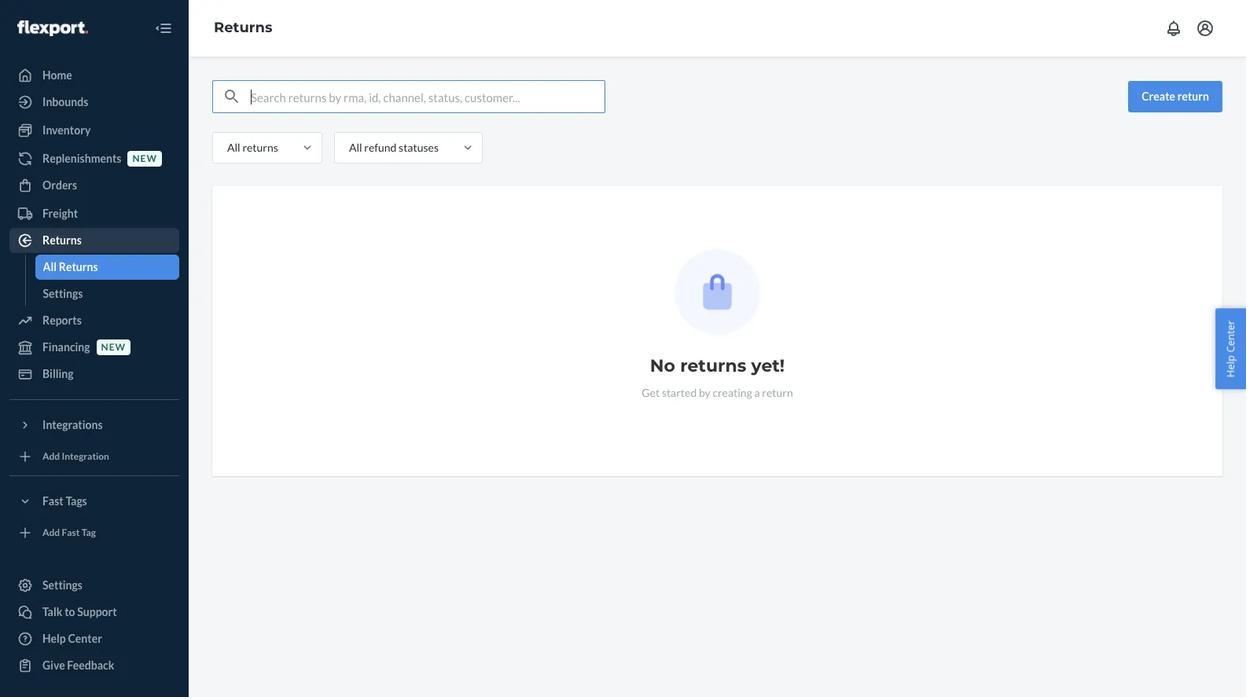 Task type: locate. For each thing, give the bounding box(es) containing it.
1 vertical spatial settings
[[42, 579, 83, 592]]

fast tags
[[42, 495, 87, 508]]

all for all returns
[[227, 141, 240, 154]]

1 horizontal spatial help
[[1224, 355, 1238, 377]]

0 vertical spatial help
[[1224, 355, 1238, 377]]

all
[[227, 141, 240, 154], [349, 141, 362, 154], [43, 260, 57, 274]]

0 vertical spatial help center
[[1224, 320, 1238, 377]]

reports
[[42, 314, 82, 327]]

settings link down all returns link
[[35, 282, 179, 307]]

0 vertical spatial settings link
[[35, 282, 179, 307]]

help center
[[1224, 320, 1238, 377], [42, 632, 102, 646]]

to
[[65, 605, 75, 619]]

integrations
[[42, 418, 103, 432]]

fast left tag
[[62, 527, 80, 539]]

returns link
[[214, 19, 272, 36], [9, 228, 179, 253]]

add down fast tags
[[42, 527, 60, 539]]

returns
[[214, 19, 272, 36], [42, 234, 82, 247], [59, 260, 98, 274]]

returns for no
[[680, 355, 747, 377]]

2 add from the top
[[42, 527, 60, 539]]

1 horizontal spatial help center
[[1224, 320, 1238, 377]]

integration
[[62, 451, 109, 463]]

0 vertical spatial add
[[42, 451, 60, 463]]

settings up reports at the left top of the page
[[43, 287, 83, 300]]

1 vertical spatial new
[[101, 342, 126, 353]]

1 vertical spatial return
[[762, 386, 793, 399]]

integrations button
[[9, 413, 179, 438]]

0 horizontal spatial help center
[[42, 632, 102, 646]]

return right a
[[762, 386, 793, 399]]

0 horizontal spatial returns link
[[9, 228, 179, 253]]

1 horizontal spatial all
[[227, 141, 240, 154]]

1 horizontal spatial returns link
[[214, 19, 272, 36]]

return
[[1178, 90, 1209, 103], [762, 386, 793, 399]]

returns
[[242, 141, 278, 154], [680, 355, 747, 377]]

open notifications image
[[1165, 19, 1183, 38]]

add integration
[[42, 451, 109, 463]]

replenishments
[[42, 152, 121, 165]]

fast
[[42, 495, 63, 508], [62, 527, 80, 539]]

0 horizontal spatial new
[[101, 342, 126, 353]]

financing
[[42, 340, 90, 354]]

help
[[1224, 355, 1238, 377], [42, 632, 66, 646]]

orders
[[42, 179, 77, 192]]

settings
[[43, 287, 83, 300], [42, 579, 83, 592]]

inventory
[[42, 123, 91, 137]]

0 horizontal spatial help
[[42, 632, 66, 646]]

center inside button
[[1224, 320, 1238, 352]]

0 vertical spatial new
[[132, 153, 157, 165]]

0 horizontal spatial return
[[762, 386, 793, 399]]

open account menu image
[[1196, 19, 1215, 38]]

create return button
[[1129, 81, 1223, 112]]

1 vertical spatial add
[[42, 527, 60, 539]]

fast left the tags at the bottom
[[42, 495, 63, 508]]

billing link
[[9, 362, 179, 387]]

add for add integration
[[42, 451, 60, 463]]

home link
[[9, 63, 179, 88]]

0 vertical spatial returns
[[242, 141, 278, 154]]

1 vertical spatial returns
[[680, 355, 747, 377]]

give feedback
[[42, 659, 114, 672]]

home
[[42, 68, 72, 82]]

all returns
[[227, 141, 278, 154]]

a
[[754, 386, 760, 399]]

1 settings from the top
[[43, 287, 83, 300]]

settings link up support at bottom
[[9, 573, 179, 598]]

0 vertical spatial center
[[1224, 320, 1238, 352]]

return inside create return button
[[1178, 90, 1209, 103]]

0 horizontal spatial returns
[[242, 141, 278, 154]]

close navigation image
[[154, 19, 173, 38]]

1 horizontal spatial new
[[132, 153, 157, 165]]

new down the reports link
[[101, 342, 126, 353]]

settings up to
[[42, 579, 83, 592]]

0 horizontal spatial all
[[43, 260, 57, 274]]

create
[[1142, 90, 1176, 103]]

0 vertical spatial returns
[[214, 19, 272, 36]]

return right the create
[[1178, 90, 1209, 103]]

add integration link
[[9, 444, 179, 469]]

0 vertical spatial settings
[[43, 287, 83, 300]]

add
[[42, 451, 60, 463], [42, 527, 60, 539]]

new up orders 'link'
[[132, 153, 157, 165]]

1 horizontal spatial return
[[1178, 90, 1209, 103]]

tag
[[82, 527, 96, 539]]

all for all returns
[[43, 260, 57, 274]]

1 vertical spatial help
[[42, 632, 66, 646]]

1 add from the top
[[42, 451, 60, 463]]

1 horizontal spatial center
[[1224, 320, 1238, 352]]

2 horizontal spatial all
[[349, 141, 362, 154]]

reports link
[[9, 308, 179, 333]]

0 vertical spatial fast
[[42, 495, 63, 508]]

1 vertical spatial center
[[68, 632, 102, 646]]

help center inside button
[[1224, 320, 1238, 377]]

get
[[642, 386, 660, 399]]

add left integration
[[42, 451, 60, 463]]

1 horizontal spatial returns
[[680, 355, 747, 377]]

Search returns by rma, id, channel, status, customer... text field
[[251, 81, 605, 112]]

0 vertical spatial return
[[1178, 90, 1209, 103]]

1 vertical spatial returns link
[[9, 228, 179, 253]]

2 settings from the top
[[42, 579, 83, 592]]

0 vertical spatial returns link
[[214, 19, 272, 36]]

new
[[132, 153, 157, 165], [101, 342, 126, 353]]

refund
[[364, 141, 397, 154]]

settings link
[[35, 282, 179, 307], [9, 573, 179, 598]]

center
[[1224, 320, 1238, 352], [68, 632, 102, 646]]

all refund statuses
[[349, 141, 439, 154]]



Task type: vqa. For each thing, say whether or not it's contained in the screenshot.
the receive inside When you refer a new merchant who fulfills their first order, you and your referral will receive
no



Task type: describe. For each thing, give the bounding box(es) containing it.
new for replenishments
[[132, 153, 157, 165]]

help inside button
[[1224, 355, 1238, 377]]

statuses
[[399, 141, 439, 154]]

all for all refund statuses
[[349, 141, 362, 154]]

give
[[42, 659, 65, 672]]

flexport logo image
[[17, 20, 88, 36]]

get started by creating a return
[[642, 386, 793, 399]]

started
[[662, 386, 697, 399]]

inbounds
[[42, 95, 88, 109]]

empty list image
[[675, 249, 760, 335]]

help center button
[[1216, 308, 1246, 389]]

billing
[[42, 367, 74, 381]]

1 vertical spatial fast
[[62, 527, 80, 539]]

by
[[699, 386, 711, 399]]

creating
[[713, 386, 752, 399]]

talk to support
[[42, 605, 117, 619]]

orders link
[[9, 173, 179, 198]]

talk
[[42, 605, 62, 619]]

support
[[77, 605, 117, 619]]

fast tags button
[[9, 489, 179, 514]]

no
[[650, 355, 675, 377]]

all returns
[[43, 260, 98, 274]]

inbounds link
[[9, 90, 179, 115]]

new for financing
[[101, 342, 126, 353]]

add for add fast tag
[[42, 527, 60, 539]]

give feedback button
[[9, 653, 179, 679]]

1 vertical spatial returns
[[42, 234, 82, 247]]

create return
[[1142, 90, 1209, 103]]

inventory link
[[9, 118, 179, 143]]

1 vertical spatial settings link
[[9, 573, 179, 598]]

yet!
[[751, 355, 785, 377]]

talk to support button
[[9, 600, 179, 625]]

add fast tag link
[[9, 521, 179, 546]]

1 vertical spatial help center
[[42, 632, 102, 646]]

help center link
[[9, 627, 179, 652]]

fast inside dropdown button
[[42, 495, 63, 508]]

0 horizontal spatial center
[[68, 632, 102, 646]]

freight
[[42, 207, 78, 220]]

2 vertical spatial returns
[[59, 260, 98, 274]]

returns for all
[[242, 141, 278, 154]]

all returns link
[[35, 255, 179, 280]]

tags
[[66, 495, 87, 508]]

no returns yet!
[[650, 355, 785, 377]]

add fast tag
[[42, 527, 96, 539]]

feedback
[[67, 659, 114, 672]]

freight link
[[9, 201, 179, 226]]



